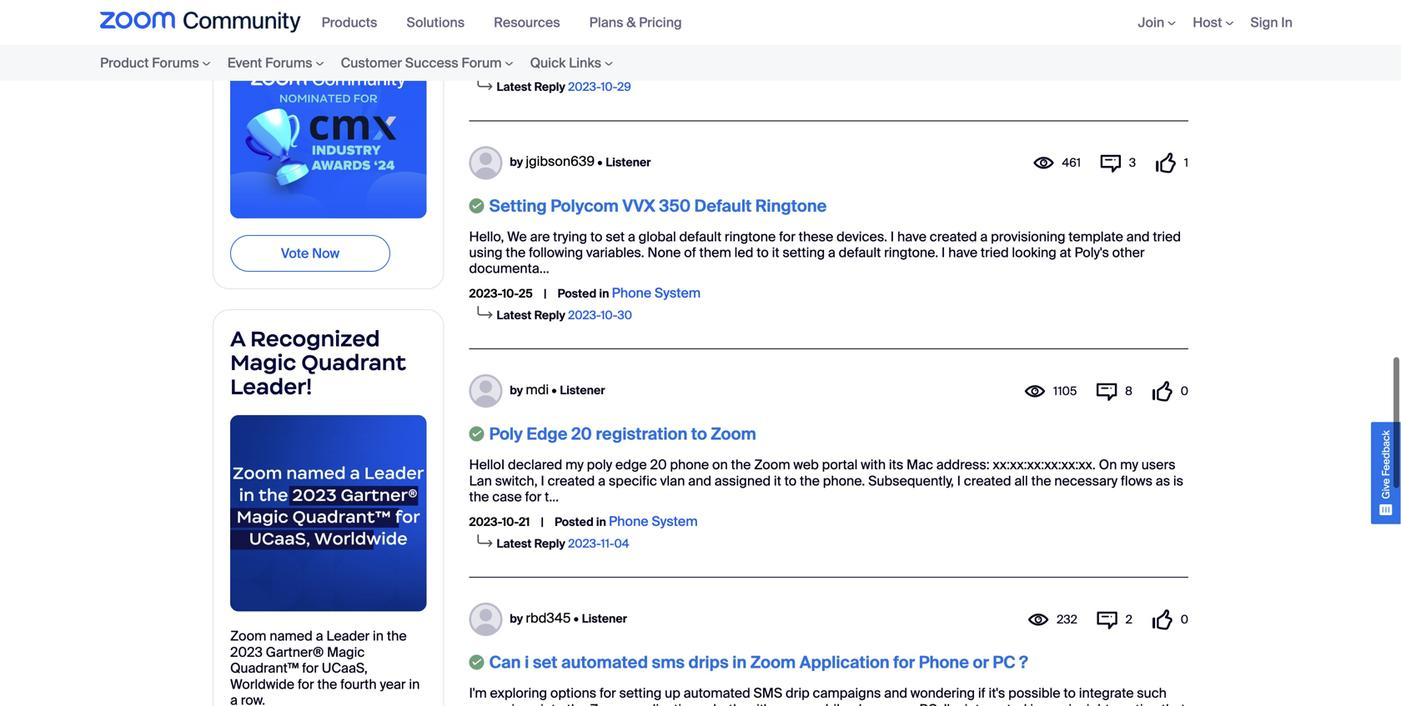 Task type: describe. For each thing, give the bounding box(es) containing it.
quadrant
[[302, 349, 406, 376]]

into
[[541, 701, 564, 707]]

i inside the i have an auto receptionist setup as a basic call tree: opt 1 sales, opt 2 support etc. during after business hours we want the support calls to go to an external 800 number, i.e. +18005551234. when dialing the extension afterhours to have the caller...
[[469, 0, 473, 17]]

set inside hello, we are trying to set a global default ringtone for these devices. i have created a provisioning template and tried using the following variables. none of them led to it setting a default ringtone. i have tried looking at poly's other documenta...
[[606, 228, 625, 246]]

i.e.
[[810, 15, 827, 33]]

1 horizontal spatial campaigns
[[813, 685, 882, 703]]

?
[[1020, 653, 1029, 674]]

0 for mdi
[[1181, 384, 1189, 399]]

25
[[519, 286, 533, 302]]

solutions link
[[407, 14, 477, 31]]

all
[[1015, 473, 1029, 490]]

in inside 2023-10-28 | posted in phone system latest reply 2023-10-29
[[600, 57, 610, 73]]

options
[[551, 685, 597, 703]]

to right led on the top of the page
[[757, 244, 769, 262]]

listener for vvx
[[606, 154, 651, 170]]

• for edge
[[552, 383, 557, 398]]

external
[[675, 15, 725, 33]]

2023-10-29 link
[[568, 79, 632, 95]]

after
[[1029, 0, 1058, 17]]

auto
[[527, 0, 555, 17]]

10- down 'variables.'
[[601, 308, 618, 323]]

switch,
[[495, 473, 538, 490]]

i right ringtone.
[[942, 244, 946, 262]]

poly's
[[1075, 244, 1110, 262]]

by mdi • listener
[[510, 381, 605, 399]]

ringtone.
[[885, 244, 939, 262]]

the left web on the right
[[731, 457, 751, 474]]

phone for 2023-10-28 | posted in phone system latest reply 2023-10-29
[[612, 56, 652, 73]]

resources link
[[494, 14, 573, 31]]

such
[[1138, 685, 1167, 703]]

0 horizontal spatial or
[[894, 701, 906, 707]]

interested
[[965, 701, 1028, 707]]

2023- down case
[[469, 515, 502, 530]]

host link
[[1193, 14, 1235, 31]]

rbd345 link
[[526, 610, 571, 628]]

links
[[569, 54, 602, 72]]

zoom named a leader in the 2023 gartner®️ magic quadrant™️ for ucaas, worldwide for the fourth year in a row.
[[230, 628, 420, 707]]

a recognized magic quadrant leader! heading
[[230, 325, 427, 401]]

to left host
[[1165, 15, 1177, 33]]

product
[[100, 54, 149, 72]]

2 horizontal spatial or
[[1121, 701, 1133, 707]]

jgibson639
[[526, 153, 595, 170]]

customer success forum link
[[333, 45, 522, 81]]

variables.
[[587, 244, 645, 262]]

as inside the i have an auto receptionist setup as a basic call tree: opt 1 sales, opt 2 support etc. during after business hours we want the support calls to go to an external 800 number, i.e. +18005551234. when dialing the extension afterhours to have the caller...
[[677, 0, 692, 17]]

event
[[228, 54, 262, 72]]

magic inside the a recognized magic quadrant leader!
[[230, 349, 296, 376]]

&
[[627, 14, 636, 31]]

go
[[622, 15, 638, 33]]

polycom
[[551, 195, 619, 217]]

magic inside zoom named a leader in the 2023 gartner®️ magic quadrant™️ for ucaas, worldwide for the fourth year in a row.
[[327, 644, 365, 662]]

pc.
[[920, 701, 941, 707]]

a
[[230, 325, 245, 352]]

want
[[469, 15, 498, 33]]

reply for polycom
[[535, 308, 566, 323]]

232
[[1057, 613, 1078, 628]]

sign in link
[[1251, 14, 1293, 31]]

1 horizontal spatial or
[[973, 653, 990, 674]]

named
[[270, 628, 313, 646]]

the left fourth
[[317, 676, 337, 694]]

menu bar containing product forums
[[67, 45, 655, 81]]

0 vertical spatial phone system link
[[612, 56, 701, 73]]

global
[[639, 228, 677, 246]]

products link
[[322, 14, 390, 31]]

and inside hello, we are trying to set a global default ringtone for these devices. i have created a provisioning template and tried using the following variables. none of them led to it setting a default ringtone. i have tried looking at poly's other documenta...
[[1127, 228, 1150, 246]]

2 inside the i have an auto receptionist setup as a basic call tree: opt 1 sales, opt 2 support etc. during after business hours we want the support calls to go to an external 800 number, i.e. +18005551234. when dialing the extension afterhours to have the caller...
[[898, 0, 906, 17]]

hello,
[[469, 228, 504, 246]]

setting inside i'm exploring options for setting up automated sms drip campaigns and wondering if it's possible to integrate such campaigns into the zoom application, whether it's on a mobile phone or a pc. i'm interested in any insights or tips tha
[[620, 685, 662, 703]]

in inside i'm exploring options for setting up automated sms drip campaigns and wondering if it's possible to integrate such campaigns into the zoom application, whether it's on a mobile phone or a pc. i'm interested in any insights or tips tha
[[1031, 701, 1042, 707]]

by for poly
[[510, 383, 523, 398]]

350
[[659, 195, 691, 217]]

phone for 2023-10-25 | posted in phone system latest reply 2023-10-30
[[612, 284, 652, 302]]

1 horizontal spatial default
[[839, 244, 881, 262]]

the right the want
[[502, 15, 522, 33]]

461
[[1063, 155, 1082, 171]]

on inside helloi declared my poly edge 20 phone on the zoom web portal with its mac address: xx:xx:xx:xx:xx:xx. on my users lan switch, i created a specific vlan and assigned it to the phone. subsequently, i created all the necessary flows as is the case for t...
[[713, 457, 728, 474]]

specific
[[609, 473, 657, 490]]

product forums
[[100, 54, 199, 72]]

as inside helloi declared my poly edge 20 phone on the zoom web portal with its mac address: xx:xx:xx:xx:xx:xx. on my users lan switch, i created a specific vlan and assigned it to the phone. subsequently, i created all the necessary flows as is the case for t...
[[1156, 473, 1171, 490]]

vote
[[281, 245, 309, 262]]

devices.
[[837, 228, 888, 246]]

have up forum
[[469, 31, 499, 49]]

21
[[519, 515, 530, 530]]

fourth
[[341, 676, 377, 694]]

posted for polycom
[[558, 286, 597, 302]]

poly edge 20 registration to zoom
[[490, 424, 757, 445]]

event forums
[[228, 54, 313, 72]]

led
[[735, 244, 754, 262]]

zoom inside zoom named a leader in the 2023 gartner®️ magic quadrant™️ for ucaas, worldwide for the fourth year in a row.
[[230, 628, 267, 646]]

a inside the i have an auto receptionist setup as a basic call tree: opt 1 sales, opt 2 support etc. during after business hours we want the support calls to go to an external 800 number, i.e. +18005551234. when dialing the extension afterhours to have the caller...
[[695, 0, 703, 17]]

t...
[[545, 489, 559, 506]]

reply for edge
[[535, 537, 566, 552]]

lan
[[469, 473, 492, 490]]

sales,
[[836, 0, 871, 17]]

the right all
[[1032, 473, 1052, 490]]

customer
[[341, 54, 402, 72]]

vote now link
[[230, 235, 391, 272]]

created up 2023-10-21 | posted in phone system latest reply 2023-11-04
[[548, 473, 595, 490]]

30
[[618, 308, 633, 323]]

1 horizontal spatial it's
[[989, 685, 1006, 703]]

to right registration
[[692, 424, 708, 445]]

1 inside the i have an auto receptionist setup as a basic call tree: opt 1 sales, opt 2 support etc. during after business hours we want the support calls to go to an external 800 number, i.e. +18005551234. when dialing the extension afterhours to have the caller...
[[828, 0, 833, 17]]

wondering
[[911, 685, 976, 703]]

declared
[[508, 457, 563, 474]]

1 horizontal spatial tried
[[1154, 228, 1182, 246]]

phone for 2023-10-21 | posted in phone system latest reply 2023-11-04
[[609, 513, 649, 531]]

we
[[1157, 0, 1175, 17]]

for down gartner®️
[[298, 676, 314, 694]]

0 horizontal spatial campaigns
[[469, 701, 538, 707]]

i have an auto receptionist setup as a basic call tree: opt 1 sales, opt 2 support etc. during after business hours we want the support calls to go to an external 800 number, i.e. +18005551234. when dialing the extension afterhours to have the caller...
[[469, 0, 1177, 49]]

1 vertical spatial 1
[[1185, 155, 1189, 171]]

of
[[684, 244, 697, 262]]

created left all
[[965, 473, 1012, 490]]

the inside hello, we are trying to set a global default ringtone for these devices. i have created a provisioning template and tried using the following variables. none of them led to it setting a default ringtone. i have tried looking at poly's other documenta...
[[506, 244, 526, 262]]

year
[[380, 676, 406, 694]]

0 horizontal spatial default
[[680, 228, 722, 246]]

a left provisioning
[[981, 228, 988, 246]]

event forums link
[[219, 45, 333, 81]]

posted inside 2023-10-28 | posted in phone system latest reply 2023-10-29
[[558, 57, 597, 73]]

using
[[469, 244, 503, 262]]

plans & pricing link
[[590, 14, 695, 31]]

recognized
[[250, 325, 380, 352]]

is
[[1174, 473, 1184, 490]]

in right "drips"
[[733, 653, 747, 674]]

web
[[794, 457, 819, 474]]

insights
[[1069, 701, 1117, 707]]

2023- down documenta...
[[469, 286, 502, 302]]

2023-10-21 | posted in phone system latest reply 2023-11-04
[[469, 513, 698, 552]]

2023- left 28
[[469, 57, 502, 73]]

zoom up assigned
[[711, 424, 757, 445]]

0 horizontal spatial i'm
[[469, 685, 487, 703]]

to inside helloi declared my poly edge 20 phone on the zoom web portal with its mac address: xx:xx:xx:xx:xx:xx. on my users lan switch, i created a specific vlan and assigned it to the phone. subsequently, i created all the necessary flows as is the case for t...
[[785, 473, 797, 490]]

0 horizontal spatial tried
[[981, 244, 1009, 262]]

in right the year
[[409, 676, 420, 694]]

i left t... at the bottom left of the page
[[541, 473, 545, 490]]

2023- down links
[[568, 79, 601, 95]]

tree:
[[769, 0, 799, 17]]

forums for product forums
[[152, 54, 199, 72]]

the left "portal"
[[800, 473, 820, 490]]

community.title image
[[100, 12, 301, 33]]

opt
[[874, 0, 895, 17]]

at
[[1060, 244, 1072, 262]]

hello, we are trying to set a global default ringtone for these devices. i have created a provisioning template and tried using the following variables. none of them led to it setting a default ringtone. i have tried looking at poly's other documenta...
[[469, 228, 1182, 278]]

2023-10-30 link
[[568, 308, 633, 323]]

quick
[[530, 54, 566, 72]]

0 horizontal spatial an
[[509, 0, 524, 17]]

mac
[[907, 457, 934, 474]]

a left 'global'
[[628, 228, 636, 246]]

zoom up the sms
[[751, 653, 796, 674]]

phone up wondering
[[919, 653, 970, 674]]

plans
[[590, 14, 624, 31]]



Task type: vqa. For each thing, say whether or not it's contained in the screenshot.
Welcome! badge LINK
no



Task type: locate. For each thing, give the bounding box(es) containing it.
0 vertical spatial 0
[[1181, 384, 1189, 399]]

forums for event forums
[[265, 54, 313, 72]]

0 horizontal spatial my
[[566, 457, 584, 474]]

20 inside helloi declared my poly edge 20 phone on the zoom web portal with its mac address: xx:xx:xx:xx:xx:xx. on my users lan switch, i created a specific vlan and assigned it to the phone. subsequently, i created all the necessary flows as is the case for t...
[[651, 457, 667, 474]]

for left t... at the bottom left of the page
[[525, 489, 542, 506]]

on inside i'm exploring options for setting up automated sms drip campaigns and wondering if it's possible to integrate such campaigns into the zoom application, whether it's on a mobile phone or a pc. i'm interested in any insights or tips tha
[[777, 701, 792, 707]]

latest down 28
[[497, 79, 532, 95]]

or
[[973, 653, 990, 674], [894, 701, 906, 707], [1121, 701, 1133, 707]]

• inside by jgibson639 • listener
[[598, 154, 603, 170]]

my left poly
[[566, 457, 584, 474]]

2 horizontal spatial and
[[1127, 228, 1150, 246]]

| right 28
[[544, 57, 547, 73]]

the inside i'm exploring options for setting up automated sms drip campaigns and wondering if it's possible to integrate such campaigns into the zoom application, whether it's on a mobile phone or a pc. i'm interested in any insights or tips tha
[[567, 701, 587, 707]]

solutions
[[407, 14, 465, 31]]

and right template at the right of the page
[[1127, 228, 1150, 246]]

0 horizontal spatial 1
[[828, 0, 833, 17]]

by
[[510, 154, 523, 170], [510, 383, 523, 398], [510, 612, 523, 627]]

0 horizontal spatial 20
[[572, 424, 592, 445]]

a left pc.
[[909, 701, 917, 707]]

1 horizontal spatial i'm
[[944, 701, 962, 707]]

1 vertical spatial it
[[774, 473, 782, 490]]

0 horizontal spatial forums
[[152, 54, 199, 72]]

it inside helloi declared my poly edge 20 phone on the zoom web portal with its mac address: xx:xx:xx:xx:xx:xx. on my users lan switch, i created a specific vlan and assigned it to the phone. subsequently, i created all the necessary flows as is the case for t...
[[774, 473, 782, 490]]

by left mdi
[[510, 383, 523, 398]]

phone left assigned
[[670, 457, 710, 474]]

| inside 2023-10-28 | posted in phone system latest reply 2023-10-29
[[544, 57, 547, 73]]

0 vertical spatial it
[[772, 244, 780, 262]]

listener
[[606, 154, 651, 170], [560, 383, 605, 398], [582, 612, 627, 627]]

0 horizontal spatial automated
[[562, 653, 648, 674]]

• inside "by mdi • listener"
[[552, 383, 557, 398]]

• right jgibson639
[[598, 154, 603, 170]]

0 vertical spatial listener
[[606, 154, 651, 170]]

it inside hello, we are trying to set a global default ringtone for these devices. i have created a provisioning template and tried using the following variables. none of them led to it setting a default ringtone. i have tried looking at poly's other documenta...
[[772, 244, 780, 262]]

0 vertical spatial system
[[655, 56, 701, 73]]

application
[[800, 653, 890, 674]]

caller...
[[525, 31, 567, 49]]

phone inside 2023-10-21 | posted in phone system latest reply 2023-11-04
[[609, 513, 649, 531]]

campaigns down can
[[469, 701, 538, 707]]

1 vertical spatial setting
[[620, 685, 662, 703]]

• for polycom
[[598, 154, 603, 170]]

phone inside helloi declared my poly edge 20 phone on the zoom web portal with its mac address: xx:xx:xx:xx:xx:xx. on my users lan switch, i created a specific vlan and assigned it to the phone. subsequently, i created all the necessary flows as is the case for t...
[[670, 457, 710, 474]]

1 horizontal spatial and
[[885, 685, 908, 703]]

phone right mobile
[[851, 701, 890, 707]]

reply left 2023-10-30 link
[[535, 308, 566, 323]]

pc
[[993, 653, 1016, 674]]

latest down 25
[[497, 308, 532, 323]]

| right 21
[[541, 515, 544, 530]]

phone
[[612, 56, 652, 73], [612, 284, 652, 302], [609, 513, 649, 531], [919, 653, 970, 674]]

setting
[[490, 195, 547, 217]]

1 latest from the top
[[497, 79, 532, 95]]

1 horizontal spatial on
[[777, 701, 792, 707]]

to right assigned
[[785, 473, 797, 490]]

0 horizontal spatial it's
[[757, 701, 774, 707]]

0
[[1181, 384, 1189, 399], [1181, 613, 1189, 628]]

jgibson639 link
[[526, 153, 595, 170]]

campaigns down application
[[813, 685, 882, 703]]

my
[[566, 457, 584, 474], [1121, 457, 1139, 474]]

on left mobile
[[777, 701, 792, 707]]

support
[[909, 0, 957, 17], [525, 15, 572, 33]]

2 forums from the left
[[265, 54, 313, 72]]

1 horizontal spatial setting
[[783, 244, 825, 262]]

for right options
[[600, 685, 616, 703]]

menu bar containing products
[[313, 0, 703, 45]]

have left auto
[[476, 0, 505, 17]]

for
[[779, 228, 796, 246], [525, 489, 542, 506], [894, 653, 916, 674], [302, 660, 319, 678], [298, 676, 314, 694], [600, 685, 616, 703]]

i'm left exploring
[[469, 685, 487, 703]]

phone up 29
[[612, 56, 652, 73]]

ucaas,
[[322, 660, 368, 678]]

system for 350
[[655, 284, 701, 302]]

system inside 2023-10-25 | posted in phone system latest reply 2023-10-30
[[655, 284, 701, 302]]

1 vertical spatial •
[[552, 383, 557, 398]]

tried
[[1154, 228, 1182, 246], [981, 244, 1009, 262]]

1 vertical spatial on
[[777, 701, 792, 707]]

tried right other
[[1154, 228, 1182, 246]]

its
[[889, 457, 904, 474]]

1 vertical spatial as
[[1156, 473, 1171, 490]]

listener right mdi
[[560, 383, 605, 398]]

and left pc.
[[885, 685, 908, 703]]

a left devices.
[[829, 244, 836, 262]]

up
[[665, 685, 681, 703]]

the right the dialing
[[1012, 15, 1032, 33]]

0 horizontal spatial on
[[713, 457, 728, 474]]

tips
[[1136, 701, 1159, 707]]

and inside helloi declared my poly edge 20 phone on the zoom web portal with its mac address: xx:xx:xx:xx:xx:xx. on my users lan switch, i created a specific vlan and assigned it to the phone. subsequently, i created all the necessary flows as is the case for t...
[[689, 473, 712, 490]]

0 vertical spatial automated
[[562, 653, 648, 674]]

if
[[979, 685, 986, 703]]

set
[[606, 228, 625, 246], [533, 653, 558, 674]]

set down vvx
[[606, 228, 625, 246]]

2 vertical spatial system
[[652, 513, 698, 531]]

800
[[728, 15, 754, 33]]

system down "of"
[[655, 284, 701, 302]]

rbd345 image
[[469, 604, 503, 637]]

listener inside "by mdi • listener"
[[560, 383, 605, 398]]

1 horizontal spatial phone
[[851, 701, 890, 707]]

phone inside i'm exploring options for setting up automated sms drip campaigns and wondering if it's possible to integrate such campaigns into the zoom application, whether it's on a mobile phone or a pc. i'm interested in any insights or tips tha
[[851, 701, 890, 707]]

ringtone
[[725, 228, 776, 246]]

0 vertical spatial posted
[[558, 57, 597, 73]]

1 vertical spatial phone system link
[[612, 284, 701, 302]]

to right "possible"
[[1064, 685, 1076, 703]]

a right named on the left bottom of page
[[316, 628, 323, 646]]

phone system link for registration
[[609, 513, 698, 531]]

1 horizontal spatial 20
[[651, 457, 667, 474]]

as right setup
[[677, 0, 692, 17]]

mdi image
[[469, 375, 503, 408]]

a left row.
[[230, 692, 238, 707]]

posted inside 2023-10-21 | posted in phone system latest reply 2023-11-04
[[555, 515, 594, 530]]

the up the year
[[387, 628, 407, 646]]

10- down links
[[601, 79, 618, 95]]

3 latest from the top
[[497, 537, 532, 552]]

sign in
[[1251, 14, 1293, 31]]

in right leader
[[373, 628, 384, 646]]

in up 2023-11-04 link
[[597, 515, 607, 530]]

2 0 from the top
[[1181, 613, 1189, 628]]

1 vertical spatial system
[[655, 284, 701, 302]]

and inside i'm exploring options for setting up automated sms drip campaigns and wondering if it's possible to integrate such campaigns into the zoom application, whether it's on a mobile phone or a pc. i'm interested in any insights or tips tha
[[885, 685, 908, 703]]

latest for poly
[[497, 537, 532, 552]]

2023
[[230, 644, 263, 662]]

helloi
[[469, 457, 505, 474]]

2 vertical spatial and
[[885, 685, 908, 703]]

0 vertical spatial 1
[[828, 0, 833, 17]]

10- for 2023-10-25 | posted in phone system latest reply 2023-10-30
[[502, 286, 519, 302]]

and right vlan
[[689, 473, 712, 490]]

0 horizontal spatial set
[[533, 653, 558, 674]]

business
[[1061, 0, 1116, 17]]

a recognized magic quadrant leader!
[[230, 325, 406, 401]]

1 horizontal spatial •
[[574, 612, 579, 627]]

10- down case
[[502, 515, 519, 530]]

latest down 21
[[497, 537, 532, 552]]

can i set automated sms drips in zoom application for phone or pc ?
[[490, 653, 1029, 674]]

phone.
[[823, 473, 866, 490]]

0 horizontal spatial phone
[[670, 457, 710, 474]]

2 my from the left
[[1121, 457, 1139, 474]]

by inside by jgibson639 • listener
[[510, 154, 523, 170]]

it's left drip on the bottom of page
[[757, 701, 774, 707]]

0 vertical spatial |
[[544, 57, 547, 73]]

0 horizontal spatial 2
[[898, 0, 906, 17]]

latest inside 2023-10-25 | posted in phone system latest reply 2023-10-30
[[497, 308, 532, 323]]

0 vertical spatial as
[[677, 0, 692, 17]]

| for polycom
[[544, 286, 547, 302]]

in inside 2023-10-21 | posted in phone system latest reply 2023-11-04
[[597, 515, 607, 530]]

0 horizontal spatial support
[[525, 15, 572, 33]]

1 vertical spatial |
[[544, 286, 547, 302]]

phone
[[670, 457, 710, 474], [851, 701, 890, 707]]

10- inside 2023-10-21 | posted in phone system latest reply 2023-11-04
[[502, 515, 519, 530]]

reply down quick
[[535, 79, 566, 95]]

0 horizontal spatial as
[[677, 0, 692, 17]]

1 horizontal spatial set
[[606, 228, 625, 246]]

in
[[600, 57, 610, 73], [600, 286, 610, 302], [597, 515, 607, 530], [373, 628, 384, 646], [733, 653, 747, 674], [409, 676, 420, 694], [1031, 701, 1042, 707]]

0 vertical spatial and
[[1127, 228, 1150, 246]]

have right ringtone.
[[949, 244, 978, 262]]

i
[[525, 653, 529, 674]]

28
[[519, 57, 533, 73]]

in inside 2023-10-25 | posted in phone system latest reply 2023-10-30
[[600, 286, 610, 302]]

trying
[[553, 228, 588, 246]]

the right into
[[567, 701, 587, 707]]

looking
[[1013, 244, 1057, 262]]

support left etc.
[[909, 0, 957, 17]]

0 vertical spatial on
[[713, 457, 728, 474]]

automated
[[562, 653, 648, 674], [684, 685, 751, 703]]

default down default
[[680, 228, 722, 246]]

sign
[[1251, 14, 1279, 31]]

hours
[[1119, 0, 1154, 17]]

for inside helloi declared my poly edge 20 phone on the zoom web portal with its mac address: xx:xx:xx:xx:xx:xx. on my users lan switch, i created a specific vlan and assigned it to the phone. subsequently, i created all the necessary flows as is the case for t...
[[525, 489, 542, 506]]

automated up options
[[562, 653, 648, 674]]

the left case
[[469, 489, 489, 506]]

to right trying
[[591, 228, 603, 246]]

1 vertical spatial listener
[[560, 383, 605, 398]]

vote now
[[281, 245, 340, 262]]

a inside helloi declared my poly edge 20 phone on the zoom web portal with its mac address: xx:xx:xx:xx:xx:xx. on my users lan switch, i created a specific vlan and assigned it to the phone. subsequently, i created all the necessary flows as is the case for t...
[[598, 473, 606, 490]]

as left is
[[1156, 473, 1171, 490]]

0 vertical spatial reply
[[535, 79, 566, 95]]

phone inside 2023-10-25 | posted in phone system latest reply 2023-10-30
[[612, 284, 652, 302]]

a left mobile
[[795, 701, 803, 707]]

by rbd345 • listener
[[510, 610, 627, 628]]

2023- left the 04
[[568, 537, 601, 552]]

poly edge 20 registration to zoom link
[[490, 424, 757, 445]]

latest inside 2023-10-28 | posted in phone system latest reply 2023-10-29
[[497, 79, 532, 95]]

2023-11-04 link
[[568, 537, 630, 552]]

• right rbd345
[[574, 612, 579, 627]]

1 horizontal spatial support
[[909, 0, 957, 17]]

menu bar
[[313, 0, 703, 45], [1114, 0, 1302, 45], [67, 45, 655, 81]]

forums
[[152, 54, 199, 72], [265, 54, 313, 72]]

a left specific at the bottom
[[598, 473, 606, 490]]

phone up the 04
[[609, 513, 649, 531]]

basic
[[706, 0, 739, 17]]

posted inside 2023-10-25 | posted in phone system latest reply 2023-10-30
[[558, 286, 597, 302]]

| inside 2023-10-21 | posted in phone system latest reply 2023-11-04
[[541, 515, 544, 530]]

by for setting
[[510, 154, 523, 170]]

0 horizontal spatial magic
[[230, 349, 296, 376]]

system for registration
[[652, 513, 698, 531]]

10- for 2023-10-28 | posted in phone system latest reply 2023-10-29
[[502, 57, 519, 73]]

have right devices.
[[898, 228, 927, 246]]

2023-10-25 | posted in phone system latest reply 2023-10-30
[[469, 284, 701, 323]]

zoom inside helloi declared my poly edge 20 phone on the zoom web portal with its mac address: xx:xx:xx:xx:xx:xx. on my users lan switch, i created a specific vlan and assigned it to the phone. subsequently, i created all the necessary flows as is the case for t...
[[755, 457, 791, 474]]

success
[[405, 54, 459, 72]]

provisioning
[[991, 228, 1066, 246]]

0 horizontal spatial setting
[[620, 685, 662, 703]]

0 vertical spatial set
[[606, 228, 625, 246]]

to inside i'm exploring options for setting up automated sms drip campaigns and wondering if it's possible to integrate such campaigns into the zoom application, whether it's on a mobile phone or a pc. i'm interested in any insights or tips tha
[[1064, 685, 1076, 703]]

1 vertical spatial phone
[[851, 701, 890, 707]]

automated inside i'm exploring options for setting up automated sms drip campaigns and wondering if it's possible to integrate such campaigns into the zoom application, whether it's on a mobile phone or a pc. i'm interested in any insights or tips tha
[[684, 685, 751, 703]]

1 vertical spatial 2
[[1126, 613, 1133, 628]]

1 horizontal spatial automated
[[684, 685, 751, 703]]

2023- left 30
[[568, 308, 601, 323]]

mdi link
[[526, 381, 549, 399]]

setting down ringtone in the top right of the page
[[783, 244, 825, 262]]

1 horizontal spatial forums
[[265, 54, 313, 72]]

1 vertical spatial and
[[689, 473, 712, 490]]

jgibson639 image
[[469, 146, 503, 180]]

04
[[615, 537, 630, 552]]

the left 'are' at the left top
[[506, 244, 526, 262]]

in up 2023-10-30 link
[[600, 286, 610, 302]]

2 vertical spatial by
[[510, 612, 523, 627]]

1 vertical spatial set
[[533, 653, 558, 674]]

1 horizontal spatial 1
[[1185, 155, 1189, 171]]

0 for rbd345
[[1181, 613, 1189, 628]]

8
[[1126, 384, 1133, 399]]

2 vertical spatial posted
[[555, 515, 594, 530]]

0 horizontal spatial •
[[552, 383, 557, 398]]

reply inside 2023-10-28 | posted in phone system latest reply 2023-10-29
[[535, 79, 566, 95]]

2 vertical spatial •
[[574, 612, 579, 627]]

phone up 30
[[612, 284, 652, 302]]

leader
[[327, 628, 370, 646]]

by inside by rbd345 • listener
[[510, 612, 523, 627]]

i right devices.
[[891, 228, 895, 246]]

| for edge
[[541, 515, 544, 530]]

i
[[469, 0, 473, 17], [891, 228, 895, 246], [942, 244, 946, 262], [541, 473, 545, 490], [958, 473, 961, 490]]

1 vertical spatial reply
[[535, 308, 566, 323]]

zoom inside i'm exploring options for setting up automated sms drip campaigns and wondering if it's possible to integrate such campaigns into the zoom application, whether it's on a mobile phone or a pc. i'm interested in any insights or tips tha
[[590, 701, 626, 707]]

10- right forum
[[502, 57, 519, 73]]

0 vertical spatial magic
[[230, 349, 296, 376]]

2 vertical spatial |
[[541, 515, 544, 530]]

3 reply from the top
[[535, 537, 566, 552]]

reply inside 2023-10-25 | posted in phone system latest reply 2023-10-30
[[535, 308, 566, 323]]

application,
[[630, 701, 701, 707]]

0 vertical spatial setting
[[783, 244, 825, 262]]

posted for edge
[[555, 515, 594, 530]]

1 by from the top
[[510, 154, 523, 170]]

2 by from the top
[[510, 383, 523, 398]]

case
[[493, 489, 522, 506]]

quick links link
[[522, 45, 622, 81]]

setting inside hello, we are trying to set a global default ringtone for these devices. i have created a provisioning template and tried using the following variables. none of them led to it setting a default ringtone. i have tried looking at poly's other documenta...
[[783, 244, 825, 262]]

system inside 2023-10-28 | posted in phone system latest reply 2023-10-29
[[655, 56, 701, 73]]

now
[[312, 245, 340, 262]]

2 vertical spatial reply
[[535, 537, 566, 552]]

quadrant™️
[[230, 660, 299, 678]]

2 vertical spatial phone system link
[[609, 513, 698, 531]]

phone system link up 29
[[612, 56, 701, 73]]

0 vertical spatial by
[[510, 154, 523, 170]]

0 vertical spatial •
[[598, 154, 603, 170]]

2 vertical spatial latest
[[497, 537, 532, 552]]

to left 'go'
[[607, 15, 619, 33]]

• inside by rbd345 • listener
[[574, 612, 579, 627]]

any
[[1045, 701, 1066, 707]]

can i set automated sms drips in zoom application for phone or pc ? link
[[490, 653, 1029, 674]]

latest for setting
[[497, 308, 532, 323]]

1 horizontal spatial my
[[1121, 457, 1139, 474]]

listener for 20
[[560, 383, 605, 398]]

products
[[322, 14, 378, 31]]

can
[[490, 653, 521, 674]]

1 vertical spatial magic
[[327, 644, 365, 662]]

them
[[700, 244, 732, 262]]

assigned
[[715, 473, 771, 490]]

it
[[772, 244, 780, 262], [774, 473, 782, 490]]

address:
[[937, 457, 990, 474]]

to right &
[[641, 15, 653, 33]]

3 by from the top
[[510, 612, 523, 627]]

or left pc.
[[894, 701, 906, 707]]

latest inside 2023-10-21 | posted in phone system latest reply 2023-11-04
[[497, 537, 532, 552]]

for left ucaas,
[[302, 660, 319, 678]]

possible
[[1009, 685, 1061, 703]]

1 horizontal spatial 2
[[1126, 613, 1133, 628]]

these
[[799, 228, 834, 246]]

phone inside 2023-10-28 | posted in phone system latest reply 2023-10-29
[[612, 56, 652, 73]]

extension
[[1035, 15, 1095, 33]]

created inside hello, we are trying to set a global default ringtone for these devices. i have created a provisioning template and tried using the following variables. none of them led to it setting a default ringtone. i have tried looking at poly's other documenta...
[[930, 228, 978, 246]]

it's right if
[[989, 685, 1006, 703]]

2 latest from the top
[[497, 308, 532, 323]]

1 horizontal spatial magic
[[327, 644, 365, 662]]

by inside "by mdi • listener"
[[510, 383, 523, 398]]

1 0 from the top
[[1181, 384, 1189, 399]]

pricing
[[639, 14, 682, 31]]

0 vertical spatial 2
[[898, 0, 906, 17]]

i right the mac
[[958, 473, 961, 490]]

for inside hello, we are trying to set a global default ringtone for these devices. i have created a provisioning template and tried using the following variables. none of them led to it setting a default ringtone. i have tried looking at poly's other documenta...
[[779, 228, 796, 246]]

system inside 2023-10-21 | posted in phone system latest reply 2023-11-04
[[652, 513, 698, 531]]

|
[[544, 57, 547, 73], [544, 286, 547, 302], [541, 515, 544, 530]]

0 vertical spatial latest
[[497, 79, 532, 95]]

automated down "drips"
[[684, 685, 751, 703]]

menu bar containing join
[[1114, 0, 1302, 45]]

1 horizontal spatial as
[[1156, 473, 1171, 490]]

an left auto
[[509, 0, 524, 17]]

10- for 2023-10-21 | posted in phone system latest reply 2023-11-04
[[502, 515, 519, 530]]

by right rbd345 image
[[510, 612, 523, 627]]

0 vertical spatial 20
[[572, 424, 592, 445]]

listener inside by rbd345 • listener
[[582, 612, 627, 627]]

1 forums from the left
[[152, 54, 199, 72]]

phone system link up the 04
[[609, 513, 698, 531]]

phone system link for 350
[[612, 284, 701, 302]]

1 vertical spatial latest
[[497, 308, 532, 323]]

1 my from the left
[[566, 457, 584, 474]]

1 vertical spatial 0
[[1181, 613, 1189, 628]]

listener inside by jgibson639 • listener
[[606, 154, 651, 170]]

2
[[898, 0, 906, 17], [1126, 613, 1133, 628]]

for inside i'm exploring options for setting up automated sms drip campaigns and wondering if it's possible to integrate such campaigns into the zoom application, whether it's on a mobile phone or a pc. i'm interested in any insights or tips tha
[[600, 685, 616, 703]]

1 vertical spatial by
[[510, 383, 523, 398]]

created left provisioning
[[930, 228, 978, 246]]

for up wondering
[[894, 653, 916, 674]]

other
[[1113, 244, 1145, 262]]

tried left the looking
[[981, 244, 1009, 262]]

0 horizontal spatial and
[[689, 473, 712, 490]]

2 reply from the top
[[535, 308, 566, 323]]

or left pc
[[973, 653, 990, 674]]

1 vertical spatial automated
[[684, 685, 751, 703]]

0 vertical spatial phone
[[670, 457, 710, 474]]

• right mdi
[[552, 383, 557, 398]]

3
[[1130, 155, 1137, 171]]

registration
[[596, 424, 688, 445]]

2 horizontal spatial •
[[598, 154, 603, 170]]

setting left up
[[620, 685, 662, 703]]

1 right "opt"
[[828, 0, 833, 17]]

2 vertical spatial listener
[[582, 612, 627, 627]]

1 vertical spatial posted
[[558, 286, 597, 302]]

following
[[529, 244, 583, 262]]

1 reply from the top
[[535, 79, 566, 95]]

forum
[[462, 54, 502, 72]]

documenta...
[[469, 260, 550, 278]]

drip
[[786, 685, 810, 703]]

the down the resources
[[502, 31, 522, 49]]

1 horizontal spatial an
[[657, 15, 672, 33]]

campaigns
[[813, 685, 882, 703], [469, 701, 538, 707]]

| inside 2023-10-25 | posted in phone system latest reply 2023-10-30
[[544, 286, 547, 302]]

2 right opt
[[898, 0, 906, 17]]

reply inside 2023-10-21 | posted in phone system latest reply 2023-11-04
[[535, 537, 566, 552]]



